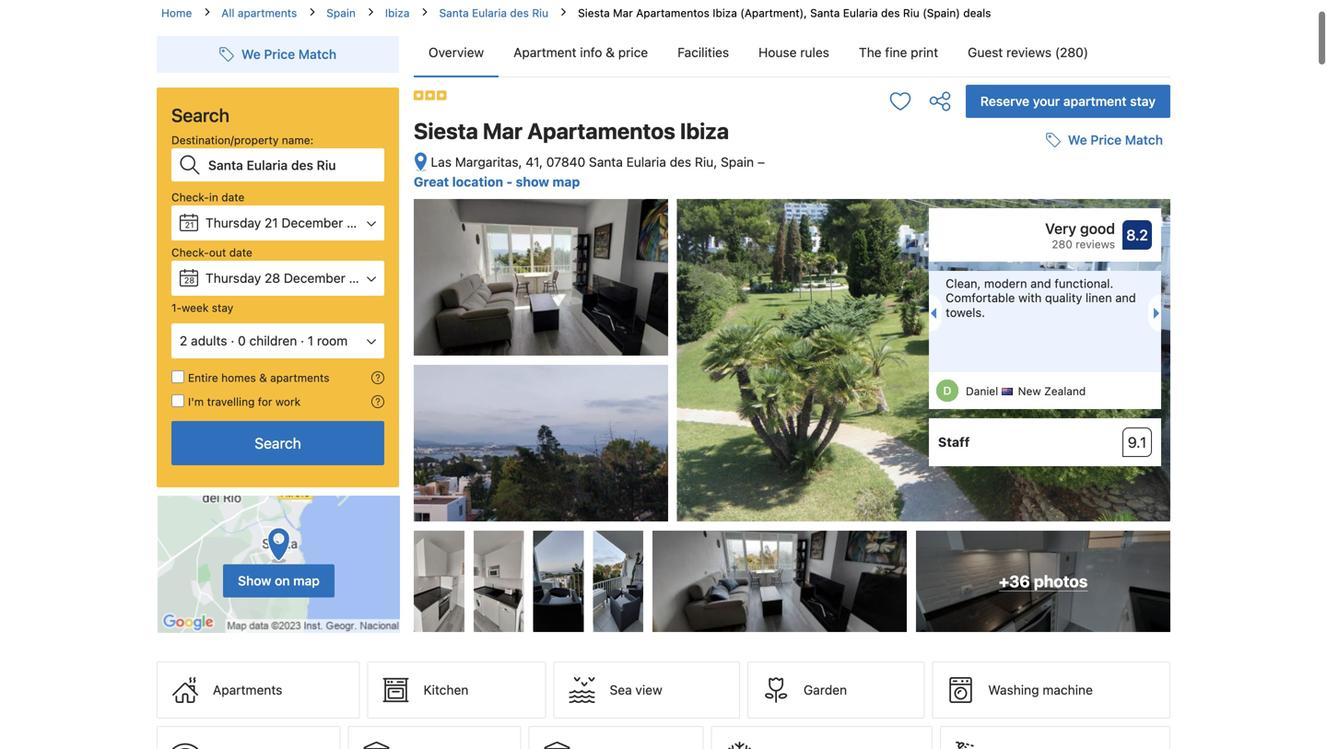 Task type: describe. For each thing, give the bounding box(es) containing it.
2023 for thursday 28 december 2023
[[349, 270, 380, 286]]

work
[[275, 395, 301, 408]]

modern
[[984, 277, 1027, 290]]

(280)
[[1055, 45, 1088, 60]]

2
[[180, 333, 187, 348]]

(apartment),
[[740, 6, 807, 19]]

+36 photos
[[999, 572, 1088, 591]]

2023 for thursday 21 december 2023
[[347, 215, 378, 230]]

for
[[258, 395, 272, 408]]

house
[[759, 45, 797, 60]]

sea view button
[[553, 662, 740, 719]]

check-out date
[[171, 246, 252, 259]]

reviews inside guest reviews (280) link
[[1006, 45, 1052, 60]]

1 horizontal spatial 21
[[265, 215, 278, 230]]

1 riu from the left
[[532, 6, 548, 19]]

house rules link
[[744, 29, 844, 76]]

adults
[[191, 333, 227, 348]]

price for we price match "dropdown button" in the search section
[[264, 47, 295, 62]]

8.2
[[1126, 226, 1148, 244]]

garden
[[804, 683, 847, 698]]

your
[[1033, 94, 1060, 109]]

2 adults · 0 children · 1 room
[[180, 333, 348, 348]]

0
[[238, 333, 246, 348]]

santa inside las margaritas, 41, 07840 santa eularia des riu, spain – great location - show map
[[589, 154, 623, 170]]

siesta for siesta mar apartamentos ibiza (apartment), santa eularia des riu (spain) deals
[[578, 6, 610, 19]]

margaritas,
[[455, 154, 522, 170]]

-
[[506, 174, 513, 190]]

i'm
[[188, 395, 204, 408]]

apartamentos for siesta mar apartamentos ibiza (apartment), santa eularia des riu (spain) deals
[[636, 6, 709, 19]]

2 horizontal spatial santa
[[810, 6, 840, 19]]

on
[[275, 573, 290, 588]]

overview link
[[414, 29, 499, 76]]

rules
[[800, 45, 829, 60]]

fine
[[885, 45, 907, 60]]

1 horizontal spatial 28
[[265, 270, 280, 286]]

very
[[1045, 220, 1076, 237]]

stay inside search section
[[212, 301, 233, 314]]

functional.
[[1054, 277, 1113, 290]]

0 horizontal spatial 28
[[184, 276, 195, 285]]

0 horizontal spatial 21
[[185, 220, 194, 230]]

deals
[[963, 6, 991, 19]]

location
[[452, 174, 503, 190]]

children
[[249, 333, 297, 348]]

we'll show you stays where you can have the entire place to yourself image
[[371, 371, 384, 384]]

new
[[1018, 385, 1041, 398]]

0 horizontal spatial eularia
[[472, 6, 507, 19]]

thursday 28 december 2023
[[206, 270, 380, 286]]

linen
[[1086, 291, 1112, 305]]

& for price
[[606, 45, 615, 60]]

des inside las margaritas, 41, 07840 santa eularia des riu, spain – great location - show map
[[670, 154, 691, 170]]

all
[[221, 6, 234, 19]]

apartment
[[513, 45, 576, 60]]

show
[[516, 174, 549, 190]]

great location - show map button
[[414, 174, 580, 190]]

0 horizontal spatial spain
[[326, 6, 356, 19]]

in
[[209, 191, 218, 204]]

machine
[[1043, 683, 1093, 698]]

view
[[635, 683, 662, 698]]

0 horizontal spatial search
[[171, 104, 229, 126]]

07840
[[546, 154, 585, 170]]

map inside las margaritas, 41, 07840 santa eularia des riu, spain – great location - show map
[[552, 174, 580, 190]]

kitchen
[[423, 683, 469, 698]]

1 horizontal spatial we price match button
[[1038, 124, 1170, 157]]

thursday for thursday 28 december 2023
[[206, 270, 261, 286]]

we inside search section
[[241, 47, 261, 62]]

eularia inside las margaritas, 41, 07840 santa eularia des riu, spain – great location - show map
[[626, 154, 666, 170]]

scored 9.1 element
[[1122, 428, 1152, 457]]

1
[[308, 333, 314, 348]]

facilities link
[[663, 29, 744, 76]]

room
[[317, 333, 348, 348]]

washing
[[988, 683, 1039, 698]]

destination/property name:
[[171, 134, 314, 147]]

santa eularia des riu link
[[439, 5, 548, 21]]

new zealand
[[1018, 385, 1086, 398]]

apartment info & price link
[[499, 29, 663, 76]]

all apartments
[[221, 6, 297, 19]]

reviews inside very good 280 reviews
[[1076, 238, 1115, 251]]

1 vertical spatial match
[[1125, 132, 1163, 148]]

Where are you going? field
[[201, 148, 384, 182]]

(spain)
[[923, 6, 960, 19]]

travelling
[[207, 395, 255, 408]]

las
[[431, 154, 452, 170]]

the
[[859, 45, 882, 60]]

home
[[161, 6, 192, 19]]

we'll show you stays where you can have the entire place to yourself image
[[371, 371, 384, 384]]

0 horizontal spatial des
[[510, 6, 529, 19]]

ibiza right spain link
[[385, 6, 410, 19]]

price for rightmost we price match "dropdown button"
[[1091, 132, 1122, 148]]

1-
[[171, 301, 182, 314]]

& for apartments
[[259, 371, 267, 384]]

siesta mar apartamentos ibiza (apartment), santa eularia des riu (spain) deals
[[578, 6, 991, 19]]

good
[[1080, 220, 1115, 237]]

homes
[[221, 371, 256, 384]]

great
[[414, 174, 449, 190]]

photos
[[1034, 572, 1088, 591]]

siesta for siesta mar apartamentos ibiza
[[414, 118, 478, 144]]

check- for in
[[171, 191, 209, 204]]

zealand
[[1044, 385, 1086, 398]]

name:
[[282, 134, 314, 147]]

the fine print link
[[844, 29, 953, 76]]

apartments inside search section
[[270, 371, 330, 384]]

previous image
[[925, 308, 936, 319]]

las margaritas, 41, 07840 santa eularia des riu, spain – great location - show map
[[414, 154, 765, 190]]

guest reviews (280) link
[[953, 29, 1103, 76]]

apartments button
[[157, 662, 360, 719]]

show
[[238, 573, 271, 588]]



Task type: vqa. For each thing, say whether or not it's contained in the screenshot.
"des" in Santa Eularia des Riu link
yes



Task type: locate. For each thing, give the bounding box(es) containing it.
1 vertical spatial price
[[1091, 132, 1122, 148]]

ibiza up facilities
[[713, 6, 737, 19]]

reviews left (280)
[[1006, 45, 1052, 60]]

staff
[[938, 435, 970, 450]]

date for check-out date
[[229, 246, 252, 259]]

show on map
[[238, 573, 320, 588]]

we price match button down all apartments link
[[212, 38, 344, 71]]

eularia left riu,
[[626, 154, 666, 170]]

thursday down the out
[[206, 270, 261, 286]]

1-week stay
[[171, 301, 233, 314]]

rated very good element
[[938, 218, 1115, 240]]

0 vertical spatial 2023
[[347, 215, 378, 230]]

week
[[182, 301, 209, 314]]

riu left (spain)
[[903, 6, 919, 19]]

guest
[[968, 45, 1003, 60]]

& up for
[[259, 371, 267, 384]]

· left 1
[[301, 333, 304, 348]]

washing machine button
[[932, 662, 1170, 719]]

1 horizontal spatial match
[[1125, 132, 1163, 148]]

& inside search section
[[259, 371, 267, 384]]

thursday down in
[[206, 215, 261, 230]]

& right info at top
[[606, 45, 615, 60]]

mar for siesta mar apartamentos ibiza (apartment), santa eularia des riu (spain) deals
[[613, 6, 633, 19]]

sea view
[[610, 683, 662, 698]]

riu
[[532, 6, 548, 19], [903, 6, 919, 19]]

entire
[[188, 371, 218, 384]]

1 horizontal spatial riu
[[903, 6, 919, 19]]

mar for siesta mar apartamentos ibiza
[[483, 118, 523, 144]]

check- up week on the top of page
[[171, 246, 209, 259]]

ibiza up riu,
[[680, 118, 729, 144]]

0 vertical spatial &
[[606, 45, 615, 60]]

scored 8.2 element
[[1122, 220, 1152, 250]]

eularia up the
[[843, 6, 878, 19]]

reserve
[[980, 94, 1029, 109]]

1 vertical spatial date
[[229, 246, 252, 259]]

1 vertical spatial map
[[293, 573, 320, 588]]

apartamentos up las margaritas, 41, 07840 santa eularia des riu, spain – great location - show map
[[527, 118, 675, 144]]

0 vertical spatial thursday
[[206, 215, 261, 230]]

0 vertical spatial check-
[[171, 191, 209, 204]]

info
[[580, 45, 602, 60]]

9.1
[[1128, 434, 1147, 451]]

apartamentos for siesta mar apartamentos ibiza
[[527, 118, 675, 144]]

we down all apartments link
[[241, 47, 261, 62]]

1 vertical spatial siesta
[[414, 118, 478, 144]]

0 horizontal spatial we
[[241, 47, 261, 62]]

apartments
[[213, 683, 282, 698]]

match down apartment
[[1125, 132, 1163, 148]]

search inside button
[[255, 435, 301, 452]]

280
[[1052, 238, 1072, 251]]

very good 280 reviews
[[1045, 220, 1115, 251]]

1 horizontal spatial map
[[552, 174, 580, 190]]

reviews
[[1006, 45, 1052, 60], [1076, 238, 1115, 251]]

0 horizontal spatial match
[[298, 47, 336, 62]]

1 · from the left
[[231, 333, 234, 348]]

0 vertical spatial match
[[298, 47, 336, 62]]

daniel
[[966, 385, 998, 398]]

siesta up info at top
[[578, 6, 610, 19]]

0 vertical spatial stay
[[1130, 94, 1156, 109]]

reviews down good
[[1076, 238, 1115, 251]]

1 thursday from the top
[[206, 215, 261, 230]]

clean,
[[946, 277, 981, 290]]

0 horizontal spatial mar
[[483, 118, 523, 144]]

destination/property
[[171, 134, 279, 147]]

siesta mar apartamentos ibiza (apartment), santa eularia des riu (spain) deals link
[[578, 6, 991, 19]]

santa up overview
[[439, 6, 469, 19]]

1 horizontal spatial we
[[1068, 132, 1087, 148]]

0 vertical spatial spain
[[326, 6, 356, 19]]

0 vertical spatial we
[[241, 47, 261, 62]]

1 horizontal spatial and
[[1115, 291, 1136, 305]]

0 vertical spatial we price match
[[241, 47, 336, 62]]

2 thursday from the top
[[206, 270, 261, 286]]

apartamentos up facilities
[[636, 6, 709, 19]]

2 · from the left
[[301, 333, 304, 348]]

41,
[[526, 154, 543, 170]]

0 horizontal spatial siesta
[[414, 118, 478, 144]]

28
[[265, 270, 280, 286], [184, 276, 195, 285]]

1 vertical spatial thursday
[[206, 270, 261, 286]]

print
[[911, 45, 938, 60]]

match
[[298, 47, 336, 62], [1125, 132, 1163, 148]]

mar up margaritas,
[[483, 118, 523, 144]]

we price match button down apartment
[[1038, 124, 1170, 157]]

kitchen button
[[367, 662, 546, 719]]

check- up check-out date at left
[[171, 191, 209, 204]]

1 vertical spatial &
[[259, 371, 267, 384]]

quality
[[1045, 291, 1082, 305]]

2 check- from the top
[[171, 246, 209, 259]]

stay inside button
[[1130, 94, 1156, 109]]

apartamentos
[[636, 6, 709, 19], [527, 118, 675, 144]]

spain link
[[326, 5, 356, 21]]

0 vertical spatial we price match button
[[212, 38, 344, 71]]

all apartments link
[[221, 5, 297, 21]]

with
[[1018, 291, 1042, 305]]

and
[[1030, 277, 1051, 290], [1115, 291, 1136, 305]]

1 vertical spatial apartamentos
[[527, 118, 675, 144]]

stay right week on the top of page
[[212, 301, 233, 314]]

1 vertical spatial we price match
[[1068, 132, 1163, 148]]

1 horizontal spatial siesta
[[578, 6, 610, 19]]

date right the out
[[229, 246, 252, 259]]

0 vertical spatial search
[[171, 104, 229, 126]]

reserve your apartment stay
[[980, 94, 1156, 109]]

garden button
[[747, 662, 925, 719]]

1 vertical spatial apartments
[[270, 371, 330, 384]]

1 horizontal spatial spain
[[721, 154, 754, 170]]

search up destination/property
[[171, 104, 229, 126]]

ibiza
[[385, 6, 410, 19], [713, 6, 737, 19], [680, 118, 729, 144]]

santa right 07840
[[589, 154, 623, 170]]

facilities
[[678, 45, 729, 60]]

santa eularia des riu
[[439, 6, 548, 19]]

ibiza link
[[385, 5, 410, 21]]

0 horizontal spatial map
[[293, 573, 320, 588]]

1 horizontal spatial stay
[[1130, 94, 1156, 109]]

stay right apartment
[[1130, 94, 1156, 109]]

search
[[171, 104, 229, 126], [255, 435, 301, 452]]

0 vertical spatial reviews
[[1006, 45, 1052, 60]]

map right 'on'
[[293, 573, 320, 588]]

1 horizontal spatial santa
[[589, 154, 623, 170]]

0 horizontal spatial ·
[[231, 333, 234, 348]]

spain left ibiza link
[[326, 6, 356, 19]]

check-
[[171, 191, 209, 204], [171, 246, 209, 259]]

comfortable
[[946, 291, 1015, 305]]

thursday
[[206, 215, 261, 230], [206, 270, 261, 286]]

we
[[241, 47, 261, 62], [1068, 132, 1087, 148]]

0 vertical spatial mar
[[613, 6, 633, 19]]

map down 07840
[[552, 174, 580, 190]]

1 horizontal spatial we price match
[[1068, 132, 1163, 148]]

mar up price
[[613, 6, 633, 19]]

1 horizontal spatial price
[[1091, 132, 1122, 148]]

riu up apartment
[[532, 6, 548, 19]]

washing machine
[[988, 683, 1093, 698]]

and up with
[[1030, 277, 1051, 290]]

0 horizontal spatial &
[[259, 371, 267, 384]]

0 vertical spatial apartments
[[238, 6, 297, 19]]

1 horizontal spatial search
[[255, 435, 301, 452]]

show on map button
[[157, 495, 401, 634], [223, 565, 334, 598]]

we price match inside search section
[[241, 47, 336, 62]]

the fine print
[[859, 45, 938, 60]]

riu,
[[695, 154, 717, 170]]

0 horizontal spatial price
[[264, 47, 295, 62]]

price down apartment
[[1091, 132, 1122, 148]]

i'm travelling for work
[[188, 395, 301, 408]]

1 horizontal spatial mar
[[613, 6, 633, 19]]

1 vertical spatial december
[[284, 270, 345, 286]]

match inside search section
[[298, 47, 336, 62]]

1 vertical spatial 2023
[[349, 270, 380, 286]]

check-in date
[[171, 191, 245, 204]]

· left 0
[[231, 333, 234, 348]]

0 horizontal spatial stay
[[212, 301, 233, 314]]

and right linen on the top right
[[1115, 291, 1136, 305]]

1 vertical spatial we price match button
[[1038, 124, 1170, 157]]

apartment
[[1063, 94, 1127, 109]]

december for 28
[[284, 270, 345, 286]]

match down spain link
[[298, 47, 336, 62]]

21 down check-in date
[[185, 220, 194, 230]]

1 horizontal spatial reviews
[[1076, 238, 1115, 251]]

0 vertical spatial apartamentos
[[636, 6, 709, 19]]

date right in
[[221, 191, 245, 204]]

21
[[265, 215, 278, 230], [185, 220, 194, 230]]

eularia up overview
[[472, 6, 507, 19]]

check- for out
[[171, 246, 209, 259]]

1 vertical spatial stay
[[212, 301, 233, 314]]

home link
[[161, 5, 192, 21]]

28 up week on the top of page
[[184, 276, 195, 285]]

2 horizontal spatial eularia
[[843, 6, 878, 19]]

search button
[[171, 421, 384, 465]]

·
[[231, 333, 234, 348], [301, 333, 304, 348]]

0 horizontal spatial riu
[[532, 6, 548, 19]]

1 vertical spatial check-
[[171, 246, 209, 259]]

price down all apartments link
[[264, 47, 295, 62]]

1 horizontal spatial des
[[670, 154, 691, 170]]

price
[[264, 47, 295, 62], [1091, 132, 1122, 148]]

1 vertical spatial spain
[[721, 154, 754, 170]]

december for 21
[[282, 215, 343, 230]]

apartments right all
[[238, 6, 297, 19]]

des left riu,
[[670, 154, 691, 170]]

search section
[[149, 21, 406, 634]]

0 horizontal spatial santa
[[439, 6, 469, 19]]

0 horizontal spatial reviews
[[1006, 45, 1052, 60]]

1 check- from the top
[[171, 191, 209, 204]]

price inside search section
[[264, 47, 295, 62]]

des up fine
[[881, 6, 900, 19]]

28 down thursday 21 december 2023
[[265, 270, 280, 286]]

price
[[618, 45, 648, 60]]

search down work
[[255, 435, 301, 452]]

0 horizontal spatial we price match button
[[212, 38, 344, 71]]

december up thursday 28 december 2023
[[282, 215, 343, 230]]

1 vertical spatial we
[[1068, 132, 1087, 148]]

overview
[[429, 45, 484, 60]]

guest reviews (280)
[[968, 45, 1088, 60]]

des up apartment
[[510, 6, 529, 19]]

spain inside las margaritas, 41, 07840 santa eularia des riu, spain – great location - show map
[[721, 154, 754, 170]]

2023 up thursday 28 december 2023
[[347, 215, 378, 230]]

sea
[[610, 683, 632, 698]]

1 vertical spatial search
[[255, 435, 301, 452]]

map
[[552, 174, 580, 190], [293, 573, 320, 588]]

we price match down apartment
[[1068, 132, 1163, 148]]

ibiza for siesta mar apartamentos ibiza
[[680, 118, 729, 144]]

click to open map view image
[[414, 152, 428, 173]]

map inside search section
[[293, 573, 320, 588]]

1 vertical spatial mar
[[483, 118, 523, 144]]

0 vertical spatial siesta
[[578, 6, 610, 19]]

0 horizontal spatial we price match
[[241, 47, 336, 62]]

+36 photos link
[[916, 531, 1170, 632]]

0 vertical spatial date
[[221, 191, 245, 204]]

santa up rules
[[810, 6, 840, 19]]

we down reserve your apartment stay button
[[1068, 132, 1087, 148]]

21 up thursday 28 december 2023
[[265, 215, 278, 230]]

if you select this option, we'll show you popular business travel features like breakfast, wifi and free parking. image
[[371, 395, 384, 408], [371, 395, 384, 408]]

1 horizontal spatial &
[[606, 45, 615, 60]]

2 riu from the left
[[903, 6, 919, 19]]

ibiza for siesta mar apartamentos ibiza (apartment), santa eularia des riu (spain) deals
[[713, 6, 737, 19]]

0 vertical spatial december
[[282, 215, 343, 230]]

we price match down all apartments link
[[241, 47, 336, 62]]

2 horizontal spatial des
[[881, 6, 900, 19]]

1 horizontal spatial ·
[[301, 333, 304, 348]]

1 horizontal spatial eularia
[[626, 154, 666, 170]]

2023 down thursday 21 december 2023
[[349, 270, 380, 286]]

thursday for thursday 21 december 2023
[[206, 215, 261, 230]]

0 vertical spatial price
[[264, 47, 295, 62]]

spain left –
[[721, 154, 754, 170]]

eularia
[[472, 6, 507, 19], [843, 6, 878, 19], [626, 154, 666, 170]]

siesta up las
[[414, 118, 478, 144]]

we price match button inside search section
[[212, 38, 344, 71]]

date for check-in date
[[221, 191, 245, 204]]

0 vertical spatial map
[[552, 174, 580, 190]]

out
[[209, 246, 226, 259]]

entire homes & apartments
[[188, 371, 330, 384]]

stay
[[1130, 94, 1156, 109], [212, 301, 233, 314]]

apartments up work
[[270, 371, 330, 384]]

next image
[[1154, 308, 1165, 319]]

december down thursday 21 december 2023
[[284, 270, 345, 286]]

des
[[510, 6, 529, 19], [881, 6, 900, 19], [670, 154, 691, 170]]

1 vertical spatial reviews
[[1076, 238, 1115, 251]]

0 horizontal spatial and
[[1030, 277, 1051, 290]]



